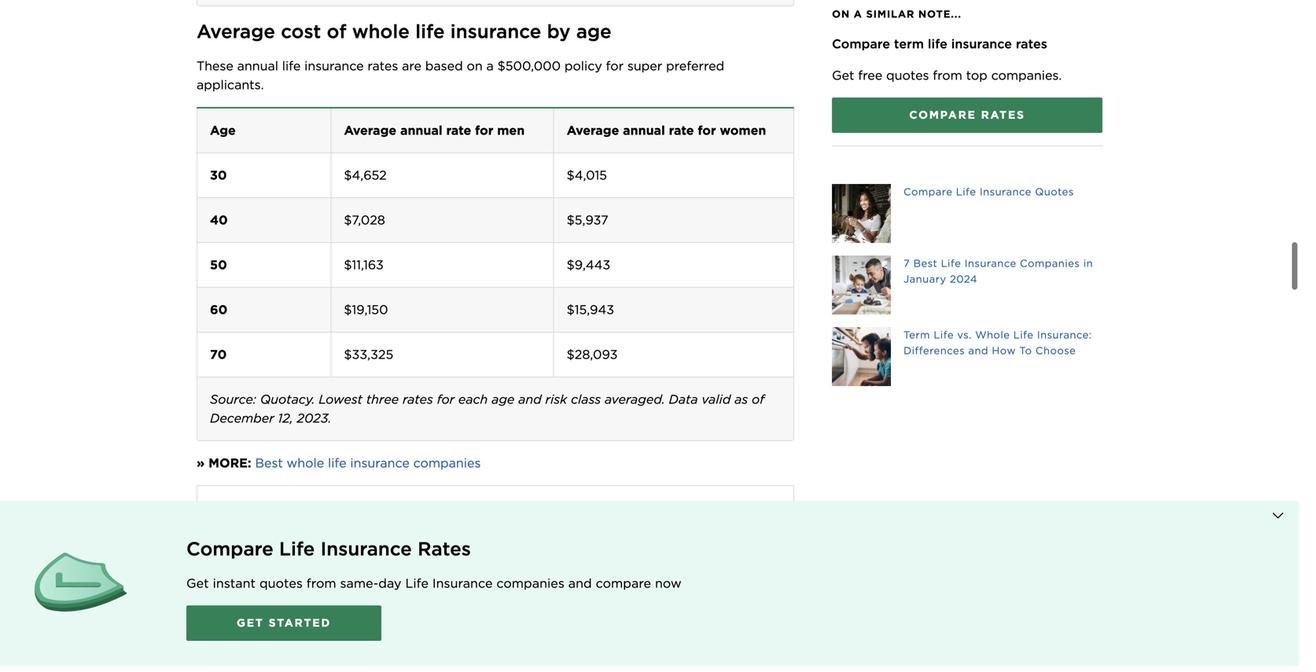 Task type: locate. For each thing, give the bounding box(es) containing it.
rate left men
[[446, 123, 471, 138]]

you inside make sure you and your loved ones are covered - compare customized life insurance quotes from our partners.
[[297, 620, 321, 635]]

12,
[[278, 411, 293, 426]]

and down "vs."
[[969, 345, 989, 357]]

life up started
[[279, 538, 315, 561]]

quotes
[[887, 68, 929, 83], [260, 576, 303, 591], [415, 639, 458, 654]]

for left super
[[606, 58, 624, 73]]

get for compare term life insurance rates
[[832, 68, 855, 83]]

$11,163
[[344, 257, 384, 273]]

age right by
[[576, 20, 612, 43]]

covered
[[479, 620, 530, 635]]

rates up companies. at the top right of the page
[[1016, 36, 1048, 52]]

average up $4,015
[[567, 123, 619, 138]]

rates down companies. at the top right of the page
[[981, 108, 1026, 122]]

compare
[[596, 576, 651, 591], [542, 620, 598, 635]]

get left instant
[[186, 576, 209, 591]]

annual down based on the left of the page
[[400, 123, 443, 138]]

life inside '7 best life insurance companies in january 2024'
[[941, 257, 962, 269]]

differences
[[904, 345, 965, 357]]

annual up applicants.
[[237, 58, 278, 73]]

1 horizontal spatial quotes
[[415, 639, 458, 654]]

to
[[1020, 345, 1033, 357]]

age
[[210, 123, 236, 138]]

are left based on the left of the page
[[402, 58, 422, 73]]

companies up plan
[[497, 576, 565, 591]]

partners.
[[520, 639, 576, 654]]

compare down plan
[[542, 620, 598, 635]]

insurance inside make sure you and your loved ones are covered - compare customized life insurance quotes from our partners.
[[701, 620, 761, 635]]

life right right
[[459, 595, 478, 610]]

1 horizontal spatial you
[[600, 595, 624, 610]]

rates
[[1016, 36, 1048, 52], [368, 58, 398, 73], [981, 108, 1026, 122], [403, 392, 433, 407]]

age inside source: quotacy. lowest three rates for each age and risk class averaged. data valid as of december 12, 2023.
[[492, 392, 515, 407]]

1 horizontal spatial get
[[237, 616, 264, 630]]

from for insurance
[[307, 576, 336, 591]]

7
[[904, 257, 910, 269]]

1 horizontal spatial of
[[752, 392, 765, 407]]

quotes
[[1035, 186, 1074, 198]]

rates for compare term life insurance rates
[[1016, 36, 1048, 52]]

average for average annual rate for men
[[344, 123, 397, 138]]

-
[[533, 620, 539, 635]]

insurance up 2024
[[965, 257, 1017, 269]]

get inside get started link
[[237, 616, 264, 630]]

1 horizontal spatial whole
[[352, 20, 410, 43]]

from for life
[[933, 68, 963, 83]]

rates down average cost of whole life insurance by age
[[368, 58, 398, 73]]

life down cost
[[282, 58, 301, 73]]

life inside compare life insurance quotes link
[[956, 186, 977, 198]]

from down compare life insurance rates
[[307, 576, 336, 591]]

best inside '7 best life insurance companies in january 2024'
[[914, 257, 938, 269]]

life
[[956, 186, 977, 198], [941, 257, 962, 269], [934, 329, 954, 341], [1014, 329, 1034, 341], [279, 538, 315, 561], [405, 576, 429, 591]]

0 vertical spatial whole
[[352, 20, 410, 43]]

age
[[576, 20, 612, 43], [492, 392, 515, 407]]

life up to
[[1014, 329, 1034, 341]]

quotacy.
[[260, 392, 315, 407]]

2 horizontal spatial get
[[832, 68, 855, 83]]

and up plan
[[569, 576, 592, 591]]

age right each
[[492, 392, 515, 407]]

and
[[969, 345, 989, 357], [519, 392, 542, 407], [569, 576, 592, 591], [324, 620, 348, 635]]

data
[[669, 392, 698, 407]]

averaged.
[[605, 392, 665, 407]]

1 horizontal spatial age
[[576, 20, 612, 43]]

free
[[858, 68, 883, 83]]

1 horizontal spatial a
[[854, 8, 863, 20]]

of
[[327, 20, 347, 43], [752, 392, 765, 407]]

compare
[[832, 36, 891, 52], [910, 108, 977, 122], [904, 186, 953, 198], [186, 538, 274, 561]]

insurance
[[451, 20, 541, 43], [952, 36, 1012, 52], [305, 58, 364, 73], [350, 455, 410, 471], [482, 595, 543, 610], [701, 620, 761, 635]]

0 horizontal spatial quotes
[[260, 576, 303, 591]]

$9,443
[[567, 257, 611, 273]]

$500,000
[[498, 58, 561, 73]]

compare term life insurance rates
[[832, 36, 1048, 52]]

0 vertical spatial companies
[[414, 455, 481, 471]]

0 horizontal spatial annual
[[237, 58, 278, 73]]

best
[[914, 257, 938, 269], [255, 455, 283, 471]]

annual for annual
[[623, 123, 665, 138]]

life down compare rates link
[[956, 186, 977, 198]]

companies down source: quotacy. lowest three rates for each age and risk class averaged. data valid as of december 12, 2023.
[[414, 455, 481, 471]]

quotes down term
[[887, 68, 929, 83]]

compare life insurance rates
[[186, 538, 471, 561]]

compare for compare rates
[[910, 108, 977, 122]]

plan
[[547, 595, 574, 610]]

0 horizontal spatial whole
[[287, 455, 324, 471]]

of right cost
[[327, 20, 347, 43]]

compare life insurance quotes link
[[832, 184, 1103, 243]]

average up $4,652
[[344, 123, 397, 138]]

0 horizontal spatial from
[[307, 576, 336, 591]]

2 vertical spatial from
[[462, 639, 492, 654]]

1 vertical spatial a
[[487, 58, 494, 73]]

0 vertical spatial compare
[[596, 576, 651, 591]]

vs.
[[958, 329, 972, 341]]

and left your
[[324, 620, 348, 635]]

70
[[210, 347, 227, 362]]

1 vertical spatial companies
[[497, 576, 565, 591]]

0 vertical spatial quotes
[[887, 68, 929, 83]]

and inside term life vs. whole life insurance: differences and how to choose
[[969, 345, 989, 357]]

get left sure
[[237, 616, 264, 630]]

0 horizontal spatial companies
[[414, 455, 481, 471]]

0 horizontal spatial a
[[487, 58, 494, 73]]

60
[[210, 302, 228, 317]]

2 vertical spatial quotes
[[415, 639, 458, 654]]

annual
[[237, 58, 278, 73], [400, 123, 443, 138], [623, 123, 665, 138]]

1 horizontal spatial best
[[914, 257, 938, 269]]

get for compare life insurance rates
[[186, 576, 209, 591]]

0 vertical spatial best
[[914, 257, 938, 269]]

2 vertical spatial get
[[237, 616, 264, 630]]

0 vertical spatial are
[[402, 58, 422, 73]]

insurance
[[980, 186, 1032, 198], [965, 257, 1017, 269], [321, 538, 412, 561], [433, 576, 493, 591]]

compare inside make sure you and your loved ones are covered - compare customized life insurance quotes from our partners.
[[542, 620, 598, 635]]

0 horizontal spatial you
[[297, 620, 321, 635]]

life inside make sure you and your loved ones are covered - compare customized life insurance quotes from our partners.
[[678, 620, 697, 635]]

rates inside these annual life insurance rates are based on a $500,000 policy for super preferred applicants.
[[368, 58, 398, 73]]

from inside make sure you and your loved ones are covered - compare customized life insurance quotes from our partners.
[[462, 639, 492, 654]]

rates inside source: quotacy. lowest three rates for each age and risk class averaged. data valid as of december 12, 2023.
[[403, 392, 433, 407]]

compare up free
[[832, 36, 891, 52]]

1 rate from the left
[[446, 123, 471, 138]]

0 horizontal spatial get
[[186, 576, 209, 591]]

compare rates
[[910, 108, 1026, 122]]

2 horizontal spatial from
[[933, 68, 963, 83]]

1 horizontal spatial from
[[462, 639, 492, 654]]

best right more:
[[255, 455, 283, 471]]

from left top
[[933, 68, 963, 83]]

quotes inside make sure you and your loved ones are covered - compare customized life insurance quotes from our partners.
[[415, 639, 458, 654]]

1 horizontal spatial rate
[[669, 123, 694, 138]]

from left our
[[462, 639, 492, 654]]

annual inside these annual life insurance rates are based on a $500,000 policy for super preferred applicants.
[[237, 58, 278, 73]]

0 horizontal spatial are
[[402, 58, 422, 73]]

quotes for term
[[887, 68, 929, 83]]

7 best life insurance companies in january 2024
[[904, 257, 1094, 285]]

0 vertical spatial age
[[576, 20, 612, 43]]

the
[[400, 595, 421, 610]]

average up these
[[197, 20, 275, 43]]

annual down super
[[623, 123, 665, 138]]

compare for compare term life insurance rates
[[832, 36, 891, 52]]

policy
[[565, 58, 602, 73]]

1 vertical spatial get
[[186, 576, 209, 591]]

life down 2023.
[[328, 455, 347, 471]]

life
[[416, 20, 445, 43], [928, 36, 948, 52], [282, 58, 301, 73], [328, 455, 347, 471], [459, 595, 478, 610], [678, 620, 697, 635]]

life down now
[[678, 620, 697, 635]]

life right term
[[928, 36, 948, 52]]

customized
[[602, 620, 674, 635]]

rates right three
[[403, 392, 433, 407]]

1 vertical spatial best
[[255, 455, 283, 471]]

0 horizontal spatial average
[[197, 20, 275, 43]]

2 rate from the left
[[669, 123, 694, 138]]

1 vertical spatial of
[[752, 392, 765, 407]]

december
[[210, 411, 274, 426]]

0 horizontal spatial age
[[492, 392, 515, 407]]

top
[[967, 68, 988, 83]]

these
[[197, 58, 234, 73]]

each
[[459, 392, 488, 407]]

of right as
[[752, 392, 765, 407]]

life up differences
[[934, 329, 954, 341]]

for left women at the right of the page
[[698, 123, 716, 138]]

for left each
[[437, 392, 455, 407]]

you up "customized"
[[600, 595, 624, 610]]

instant
[[213, 576, 256, 591]]

compare left now
[[596, 576, 651, 591]]

loved
[[384, 620, 418, 635]]

average
[[197, 20, 275, 43], [344, 123, 397, 138], [567, 123, 619, 138]]

0 vertical spatial of
[[327, 20, 347, 43]]

2 horizontal spatial quotes
[[887, 68, 929, 83]]

$7,028
[[344, 212, 385, 228]]

on a similar note...
[[832, 8, 962, 20]]

of inside source: quotacy. lowest three rates for each age and risk class averaged. data valid as of december 12, 2023.
[[752, 392, 765, 407]]

1 vertical spatial age
[[492, 392, 515, 407]]

now
[[655, 576, 682, 591]]

you right sure
[[297, 620, 321, 635]]

0 vertical spatial you
[[600, 595, 624, 610]]

right
[[424, 595, 455, 610]]

0 horizontal spatial rate
[[446, 123, 471, 138]]

term
[[894, 36, 924, 52]]

as
[[735, 392, 748, 407]]

compare down get free quotes from top companies.
[[910, 108, 977, 122]]

1 vertical spatial compare
[[542, 620, 598, 635]]

get free quotes from top companies.
[[832, 68, 1062, 83]]

life up the
[[405, 576, 429, 591]]

whole
[[352, 20, 410, 43], [287, 455, 324, 471]]

compare up instant
[[186, 538, 274, 561]]

life up 2024
[[941, 257, 962, 269]]

0 vertical spatial get
[[832, 68, 855, 83]]

rate for men
[[446, 123, 471, 138]]

0 vertical spatial from
[[933, 68, 963, 83]]

rate left women at the right of the page
[[669, 123, 694, 138]]

1 horizontal spatial are
[[456, 620, 476, 635]]

2 horizontal spatial annual
[[623, 123, 665, 138]]

lowest
[[319, 392, 363, 407]]

risk
[[546, 392, 567, 407]]

you
[[600, 595, 624, 610], [297, 620, 321, 635]]

1 vertical spatial you
[[297, 620, 321, 635]]

average cost of whole life insurance by age
[[197, 20, 612, 43]]

quotes up get started at the bottom left
[[260, 576, 303, 591]]

quotes down ones
[[415, 639, 458, 654]]

best up january
[[914, 257, 938, 269]]

2 horizontal spatial average
[[567, 123, 619, 138]]

are right ones
[[456, 620, 476, 635]]

get left free
[[832, 68, 855, 83]]

1 vertical spatial from
[[307, 576, 336, 591]]

0 horizontal spatial of
[[327, 20, 347, 43]]

term
[[904, 329, 931, 341]]

$33,325
[[344, 347, 394, 362]]

1 vertical spatial quotes
[[260, 576, 303, 591]]

are
[[402, 58, 422, 73], [456, 620, 476, 635]]

note...
[[919, 8, 962, 20]]

rate for women
[[669, 123, 694, 138]]

insurance up right
[[433, 576, 493, 591]]

compare up 7
[[904, 186, 953, 198]]

and left risk
[[519, 392, 542, 407]]

1 vertical spatial are
[[456, 620, 476, 635]]

make
[[230, 620, 263, 635]]

1 horizontal spatial average
[[344, 123, 397, 138]]

$4,015
[[567, 167, 607, 183]]



Task type: vqa. For each thing, say whether or not it's contained in the screenshot.
rewards in 'Best all-purpose travel rewards credit card'
no



Task type: describe. For each thing, give the bounding box(es) containing it.
term life vs. whole life insurance: differences and how to choose link
[[832, 327, 1103, 386]]

source:
[[210, 392, 256, 407]]

make sure you and your loved ones are covered - compare customized life insurance quotes from our partners.
[[230, 620, 761, 654]]

life inside these annual life insurance rates are based on a $500,000 policy for super preferred applicants.
[[282, 58, 301, 73]]

source: quotacy. lowest three rates for each age and risk class averaged. data valid as of december 12, 2023.
[[210, 392, 769, 426]]

cost
[[281, 20, 321, 43]]

1 vertical spatial whole
[[287, 455, 324, 471]]

term life vs. whole life insurance: differences and how to choose
[[904, 329, 1092, 357]]

$19,150
[[344, 302, 388, 317]]

average for average annual rate for women
[[567, 123, 619, 138]]

valid
[[702, 392, 731, 407]]

annual for cost
[[237, 58, 278, 73]]

get started
[[237, 616, 331, 630]]

best whole life insurance companies
[[255, 455, 481, 471]]

2024
[[950, 273, 978, 285]]

compare rates link
[[832, 98, 1103, 133]]

30
[[210, 167, 227, 183]]

started
[[269, 616, 331, 630]]

these annual life insurance rates are based on a $500,000 policy for super preferred applicants.
[[197, 58, 728, 92]]

7 best life insurance companies in january 2024 link
[[832, 256, 1103, 315]]

preferred
[[666, 58, 725, 73]]

compare for compare life insurance rates
[[596, 576, 651, 591]]

ones
[[422, 620, 452, 635]]

insurance inside these annual life insurance rates are based on a $500,000 policy for super preferred applicants.
[[305, 58, 364, 73]]

for inside these annual life insurance rates are based on a $500,000 policy for super preferred applicants.
[[606, 58, 624, 73]]

same-
[[340, 576, 379, 591]]

january
[[904, 273, 947, 285]]

our
[[495, 639, 517, 654]]

on
[[467, 58, 483, 73]]

more:
[[209, 455, 251, 471]]

average annual rate for women
[[567, 123, 767, 138]]

insurance left quotes
[[980, 186, 1032, 198]]

» more:
[[197, 455, 251, 471]]

age for by
[[576, 20, 612, 43]]

are inside make sure you and your loved ones are covered - compare customized life insurance quotes from our partners.
[[456, 620, 476, 635]]

2023.
[[297, 411, 332, 426]]

choose
[[1036, 345, 1076, 357]]

are inside these annual life insurance rates are based on a $500,000 policy for super preferred applicants.
[[402, 58, 422, 73]]

$5,937
[[567, 212, 609, 228]]

in
[[1084, 257, 1094, 269]]

average for average cost of whole life insurance by age
[[197, 20, 275, 43]]

companies
[[1020, 257, 1080, 269]]

50
[[210, 257, 227, 273]]

and inside make sure you and your loved ones are covered - compare customized life insurance quotes from our partners.
[[324, 620, 348, 635]]

0 horizontal spatial best
[[255, 455, 283, 471]]

$15,943
[[567, 302, 614, 317]]

compare for compare life insurance quotes
[[904, 186, 953, 198]]

$4,652
[[344, 167, 387, 183]]

best whole life insurance companies link
[[255, 455, 481, 471]]

for right plan
[[578, 595, 596, 610]]

class
[[571, 392, 601, 407]]

sure
[[267, 620, 294, 635]]

insurance:
[[1038, 329, 1092, 341]]

how
[[992, 345, 1016, 357]]

compare for find the right life insurance plan for you
[[542, 620, 598, 635]]

average annual rate for men
[[344, 123, 525, 138]]

for left men
[[475, 123, 494, 138]]

and inside source: quotacy. lowest three rates for each age and risk class averaged. data valid as of december 12, 2023.
[[519, 392, 542, 407]]

40
[[210, 212, 228, 228]]

super
[[628, 58, 663, 73]]

based
[[425, 58, 463, 73]]

by
[[547, 20, 571, 43]]

age for each
[[492, 392, 515, 407]]

women
[[720, 123, 767, 138]]

whole
[[976, 329, 1010, 341]]

»
[[197, 455, 205, 471]]

day
[[379, 576, 402, 591]]

quotes for life
[[260, 576, 303, 591]]

1 horizontal spatial annual
[[400, 123, 443, 138]]

your
[[352, 620, 380, 635]]

table 11613 element
[[197, 108, 794, 440]]

applicants.
[[197, 77, 264, 92]]

find
[[368, 595, 396, 610]]

insurance up same-
[[321, 538, 412, 561]]

rates for these annual life insurance rates are based on a $500,000 policy for super preferred applicants.
[[368, 58, 398, 73]]

life up based on the left of the page
[[416, 20, 445, 43]]

rates for source: quotacy. lowest three rates for each age and risk class averaged. data valid as of december 12, 2023.
[[403, 392, 433, 407]]

1 horizontal spatial companies
[[497, 576, 565, 591]]

a inside these annual life insurance rates are based on a $500,000 policy for super preferred applicants.
[[487, 58, 494, 73]]

compare for compare life insurance rates
[[186, 538, 274, 561]]

men
[[497, 123, 525, 138]]

on
[[832, 8, 850, 20]]

similar
[[866, 8, 915, 20]]

for inside source: quotacy. lowest three rates for each age and risk class averaged. data valid as of december 12, 2023.
[[437, 392, 455, 407]]

get started link
[[186, 606, 382, 641]]

companies.
[[992, 68, 1062, 83]]

0 vertical spatial a
[[854, 8, 863, 20]]

insurance inside '7 best life insurance companies in january 2024'
[[965, 257, 1017, 269]]

compare life insurance quotes
[[904, 186, 1074, 198]]

three
[[366, 392, 399, 407]]



